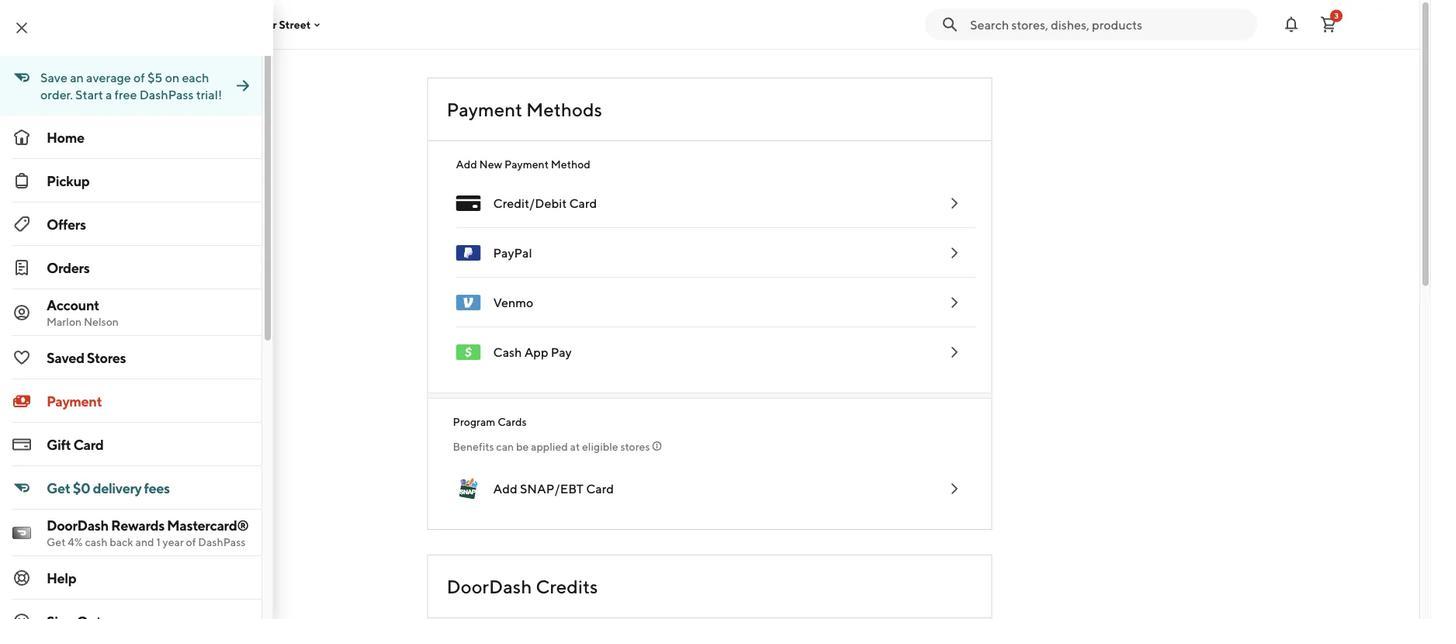 Task type: locate. For each thing, give the bounding box(es) containing it.
payment up new at the left of the page
[[447, 98, 523, 120]]

add right add snap/ebt card icon
[[493, 482, 518, 496]]

payment for payment
[[47, 393, 102, 410]]

pickup link
[[0, 159, 262, 203]]

doordash credits
[[447, 576, 598, 598]]

each
[[182, 70, 209, 85]]

pay
[[551, 345, 572, 360]]

dashpass for mastercard®
[[198, 536, 246, 549]]

program cards
[[453, 416, 527, 429]]

of inside save an average of $5 on each order. start a free dashpass trial!
[[134, 70, 145, 85]]

benefits
[[453, 441, 494, 453]]

add left new at the left of the page
[[456, 158, 477, 171]]

1 vertical spatial dashpass
[[198, 536, 246, 549]]

card
[[569, 196, 597, 211], [73, 436, 104, 453], [586, 482, 614, 496]]

1 get from the top
[[47, 480, 70, 496]]

offers link
[[0, 203, 262, 246]]

1 vertical spatial doordash
[[447, 576, 532, 598]]

1 horizontal spatial doordash
[[447, 576, 532, 598]]

get left 4%
[[47, 536, 66, 549]]

get $0 delivery fees link
[[0, 467, 262, 510]]

help link
[[0, 557, 262, 600]]

2 get from the top
[[47, 536, 66, 549]]

be
[[516, 441, 529, 453]]

payment right new at the left of the page
[[505, 158, 549, 171]]

fees
[[144, 480, 170, 496]]

of left $5
[[134, 70, 145, 85]]

stores
[[87, 349, 126, 366]]

save an average of $5 on each order. start a free dashpass trial! status
[[0, 56, 234, 116]]

0 vertical spatial doordash
[[47, 517, 109, 534]]

0 horizontal spatial dashpass
[[140, 87, 194, 102]]

app
[[525, 345, 549, 360]]

mastercard®
[[167, 517, 249, 534]]

0 vertical spatial dashpass
[[140, 87, 194, 102]]

water street button
[[245, 18, 323, 31]]

1 vertical spatial of
[[186, 536, 196, 549]]

applied
[[531, 441, 568, 453]]

0 vertical spatial card
[[569, 196, 597, 211]]

add snap/ebt card image
[[456, 477, 481, 502]]

of right year
[[186, 536, 196, 549]]

1 horizontal spatial of
[[186, 536, 196, 549]]

1 vertical spatial card
[[73, 436, 104, 453]]

2 vertical spatial payment
[[47, 393, 102, 410]]

payment up 'gift card'
[[47, 393, 102, 410]]

card down eligible at the bottom left of page
[[586, 482, 614, 496]]

notification bell image
[[1283, 15, 1301, 34]]

close image
[[12, 19, 31, 37]]

an
[[70, 70, 84, 85]]

2 vertical spatial card
[[586, 482, 614, 496]]

get left $0
[[47, 480, 70, 496]]

3 button
[[1314, 9, 1345, 40]]

$5
[[147, 70, 163, 85]]

1 vertical spatial get
[[47, 536, 66, 549]]

add new payment method image
[[945, 293, 964, 312]]

method
[[551, 158, 591, 171]]

0 vertical spatial get
[[47, 480, 70, 496]]

back
[[110, 536, 133, 549]]

pickup
[[47, 172, 89, 189]]

dashpass down mastercard®
[[198, 536, 246, 549]]

venmo
[[493, 295, 534, 310]]

3 add new payment method image from the top
[[945, 343, 964, 362]]

doordash inside doordash rewards mastercard® get 4% cash back and 1 year of dashpass
[[47, 517, 109, 534]]

1 horizontal spatial add
[[493, 482, 518, 496]]

payment link
[[0, 380, 262, 423]]

get inside doordash rewards mastercard® get 4% cash back and 1 year of dashpass
[[47, 536, 66, 549]]

0 vertical spatial of
[[134, 70, 145, 85]]

0 vertical spatial add
[[456, 158, 477, 171]]

5 items, open order cart image
[[1320, 15, 1338, 34]]

1 horizontal spatial dashpass
[[198, 536, 246, 549]]

nelson
[[84, 316, 119, 328]]

2 add new payment method image from the top
[[945, 244, 964, 262]]

on
[[165, 70, 180, 85]]

dashpass
[[140, 87, 194, 102], [198, 536, 246, 549]]

delivery
[[93, 480, 142, 496]]

menu
[[444, 157, 976, 377]]

new
[[479, 158, 502, 171]]

doordash up 4%
[[47, 517, 109, 534]]

credit/debit
[[493, 196, 567, 211]]

doordash left credits
[[447, 576, 532, 598]]

dashpass inside save an average of $5 on each order. start a free dashpass trial!
[[140, 87, 194, 102]]

payment
[[447, 98, 523, 120], [505, 158, 549, 171], [47, 393, 102, 410]]

a
[[106, 87, 112, 102]]

add new payment method
[[456, 158, 591, 171]]

can
[[496, 441, 514, 453]]

$0
[[73, 480, 90, 496]]

1
[[156, 536, 161, 549]]

add new payment method image
[[945, 194, 964, 213], [945, 244, 964, 262], [945, 343, 964, 362], [945, 480, 964, 498]]

0 horizontal spatial doordash
[[47, 517, 109, 534]]

year
[[163, 536, 184, 549]]

add
[[456, 158, 477, 171], [493, 482, 518, 496]]

rewards
[[111, 517, 165, 534]]

payment inside 'link'
[[47, 393, 102, 410]]

dashpass inside doordash rewards mastercard® get 4% cash back and 1 year of dashpass
[[198, 536, 246, 549]]

of
[[134, 70, 145, 85], [186, 536, 196, 549]]

marlon
[[47, 316, 82, 328]]

1 vertical spatial add
[[493, 482, 518, 496]]

0 horizontal spatial of
[[134, 70, 145, 85]]

free
[[115, 87, 137, 102]]

add for add new payment method
[[456, 158, 477, 171]]

average
[[86, 70, 131, 85]]

cards
[[498, 416, 527, 429]]

get
[[47, 480, 70, 496], [47, 536, 66, 549]]

credits
[[536, 576, 598, 598]]

doordash
[[47, 517, 109, 534], [447, 576, 532, 598]]

add new payment method image for snap/ebt
[[945, 480, 964, 498]]

add new payment method image for card
[[945, 194, 964, 213]]

4%
[[68, 536, 83, 549]]

stores
[[621, 441, 650, 453]]

card right gift at the left
[[73, 436, 104, 453]]

dashpass down on
[[140, 87, 194, 102]]

street
[[279, 18, 311, 31]]

card down method
[[569, 196, 597, 211]]

of inside doordash rewards mastercard® get 4% cash back and 1 year of dashpass
[[186, 536, 196, 549]]

4 add new payment method image from the top
[[945, 480, 964, 498]]

home
[[47, 129, 84, 146]]

1 vertical spatial payment
[[505, 158, 549, 171]]

saved stores link
[[0, 336, 262, 380]]

1 add new payment method image from the top
[[945, 194, 964, 213]]

0 vertical spatial payment
[[447, 98, 523, 120]]

0 horizontal spatial add
[[456, 158, 477, 171]]



Task type: describe. For each thing, give the bounding box(es) containing it.
cash app pay
[[493, 345, 572, 360]]

add for add snap/ebt card
[[493, 482, 518, 496]]

menu containing credit/debit card
[[444, 157, 976, 377]]

at
[[570, 441, 580, 453]]

order.
[[40, 87, 73, 102]]

orders link
[[0, 246, 262, 290]]

payment methods
[[447, 98, 602, 120]]

account marlon nelson
[[47, 297, 119, 328]]

account
[[47, 297, 99, 313]]

water street
[[245, 18, 311, 31]]

snap/ebt
[[520, 482, 584, 496]]

cash
[[493, 345, 522, 360]]

water
[[245, 18, 277, 31]]

home link
[[0, 116, 262, 159]]

save an average of $5 on each order. start a free dashpass trial!
[[40, 70, 222, 102]]

trial!
[[196, 87, 222, 102]]

gift card
[[47, 436, 104, 453]]

gift card link
[[0, 423, 262, 467]]

offers
[[47, 216, 86, 233]]

dashpass for average
[[140, 87, 194, 102]]

and
[[136, 536, 154, 549]]

orders
[[47, 259, 90, 276]]

gift
[[47, 436, 71, 453]]

methods
[[526, 98, 602, 120]]

program
[[453, 416, 496, 429]]

get $0 delivery fees
[[47, 480, 170, 496]]

cash
[[85, 536, 107, 549]]

add snap/ebt card
[[493, 482, 614, 496]]

paypal
[[493, 246, 532, 260]]

doordash for doordash credits
[[447, 576, 532, 598]]

card for credit/debit card
[[569, 196, 597, 211]]

eligible
[[582, 441, 619, 453]]

show menu image
[[456, 191, 481, 216]]

saved
[[47, 349, 84, 366]]

saved stores
[[47, 349, 126, 366]]

help
[[47, 570, 76, 587]]

doordash rewards mastercard® get 4% cash back and 1 year of dashpass
[[47, 517, 249, 549]]

start
[[75, 87, 103, 102]]

save
[[40, 70, 68, 85]]

add new payment method image for app
[[945, 343, 964, 362]]

3
[[1335, 11, 1339, 20]]

save an average of $5 on each order. start a free dashpass trial! link
[[0, 56, 262, 116]]

card for gift card
[[73, 436, 104, 453]]

payment for payment methods
[[447, 98, 523, 120]]

benefits can be applied at eligible stores button
[[453, 439, 967, 455]]

credit/debit card
[[493, 196, 597, 211]]

benefits can be applied at eligible stores
[[453, 441, 650, 453]]

doordash for doordash rewards mastercard® get 4% cash back and 1 year of dashpass
[[47, 517, 109, 534]]



Task type: vqa. For each thing, say whether or not it's contained in the screenshot.
julienned
no



